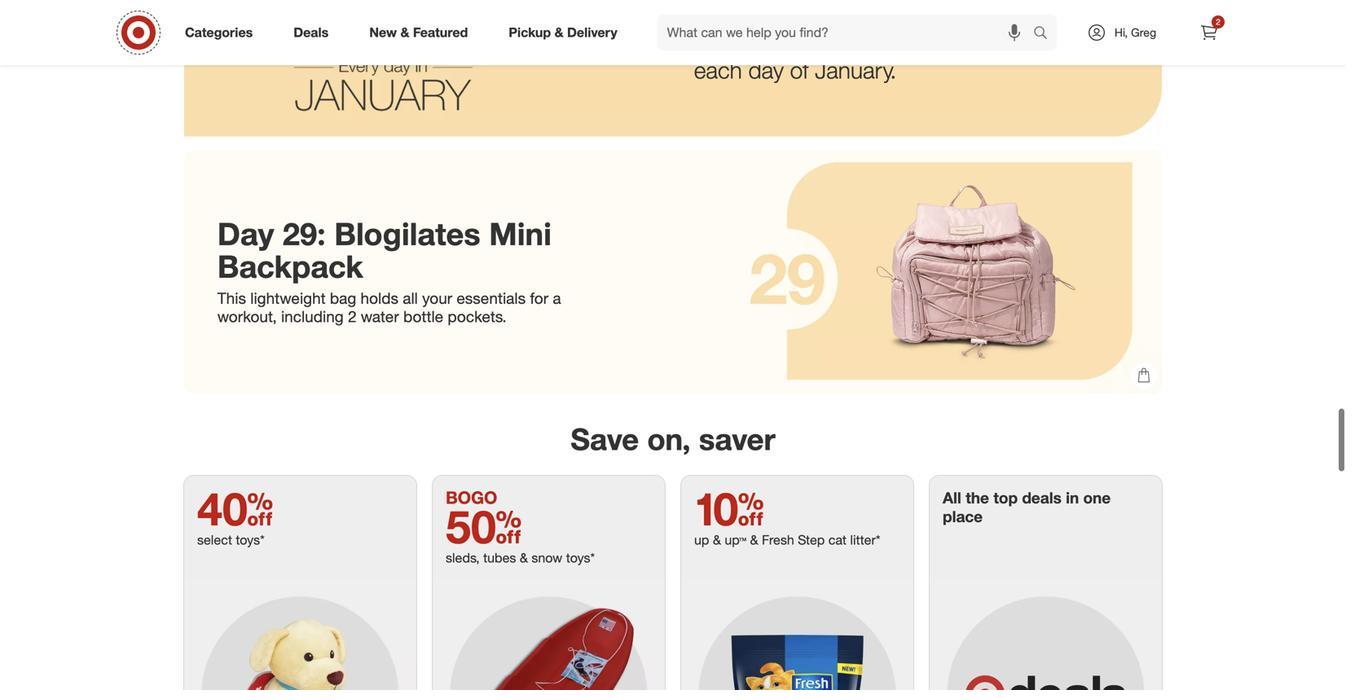 Task type: describe. For each thing, give the bounding box(es) containing it.
snow
[[532, 550, 562, 566]]

categories link
[[171, 15, 273, 51]]

day
[[748, 56, 784, 84]]

new & featured
[[369, 25, 468, 40]]

start your year of wellbeing with new ideas each day of january.
[[586, 30, 1005, 84]]

50
[[446, 499, 522, 554]]

hi, greg
[[1115, 25, 1156, 40]]

0 horizontal spatial of
[[736, 30, 755, 58]]

blogilates
[[334, 215, 481, 253]]

with
[[859, 30, 899, 58]]

40
[[197, 481, 273, 536]]

year
[[689, 30, 730, 58]]

deals
[[294, 25, 329, 40]]

bottle
[[403, 307, 443, 326]]

categories
[[185, 25, 253, 40]]

& left snow
[[520, 550, 528, 566]]

on,
[[647, 421, 691, 457]]

sleds,
[[446, 550, 480, 566]]

1 up from the left
[[694, 532, 709, 548]]

sleds, tubes & snow toys*
[[446, 550, 595, 566]]

tubes
[[483, 550, 516, 566]]

bogo
[[446, 487, 497, 508]]

10 up & up ™ & fresh step cat litter*
[[694, 481, 880, 548]]

search
[[1026, 26, 1065, 42]]

29:
[[283, 215, 326, 253]]

a
[[553, 289, 561, 307]]

delivery
[[567, 25, 617, 40]]

2 link
[[1191, 15, 1227, 51]]

all the top deals in one place
[[943, 489, 1111, 526]]

2 inside 2 link
[[1216, 17, 1220, 27]]

including
[[281, 307, 344, 326]]

each
[[694, 56, 742, 84]]

wellness jumpstart everyday in january image
[[184, 0, 1162, 137]]

1 vertical spatial toys*
[[566, 550, 595, 566]]

save
[[571, 421, 639, 457]]

your inside start your year of wellbeing with new ideas each day of january.
[[640, 30, 682, 58]]

& inside pickup & delivery link
[[555, 25, 564, 40]]

new & featured link
[[355, 15, 488, 51]]

all the top deals in one place link
[[930, 476, 1162, 690]]

target deals image
[[930, 579, 1162, 690]]

mini
[[489, 215, 552, 253]]

essentials
[[457, 289, 526, 307]]

hi,
[[1115, 25, 1128, 40]]

cat
[[828, 532, 847, 548]]

step
[[798, 532, 825, 548]]

top
[[993, 489, 1018, 507]]

2 inside 'day 29: blogilates mini backpack this lightweight bag holds all your essentials for a workout, including 2 water bottle pockets.'
[[348, 307, 356, 326]]

toys* inside 40 select toys*
[[236, 532, 265, 548]]



Task type: vqa. For each thing, say whether or not it's contained in the screenshot.
TOP
yes



Task type: locate. For each thing, give the bounding box(es) containing it.
toys* right snow
[[566, 550, 595, 566]]

& right new
[[400, 25, 409, 40]]

of
[[736, 30, 755, 58], [790, 56, 809, 84]]

pickup & delivery
[[509, 25, 617, 40]]

fresh
[[762, 532, 794, 548]]

all
[[943, 489, 961, 507]]

2 up from the left
[[725, 532, 739, 548]]

up left ™
[[694, 532, 709, 548]]

2 right 'greg'
[[1216, 17, 1220, 27]]

start
[[586, 30, 633, 58]]

wellbeing
[[761, 30, 852, 58]]

ideas
[[953, 30, 1005, 58]]

toys* right "select" on the left of page
[[236, 532, 265, 548]]

pockets.
[[448, 307, 507, 326]]

holds
[[361, 289, 398, 307]]

&
[[400, 25, 409, 40], [555, 25, 564, 40], [713, 532, 721, 548], [750, 532, 758, 548], [520, 550, 528, 566]]

new
[[905, 30, 946, 58]]

up
[[694, 532, 709, 548], [725, 532, 739, 548]]

deals
[[1022, 489, 1062, 507]]

litter*
[[850, 532, 880, 548]]

1 horizontal spatial toys*
[[566, 550, 595, 566]]

this
[[217, 289, 246, 307]]

pickup
[[509, 25, 551, 40]]

in
[[1066, 489, 1079, 507]]

workout,
[[217, 307, 277, 326]]

your left year on the top
[[640, 30, 682, 58]]

water
[[361, 307, 399, 326]]

0 horizontal spatial up
[[694, 532, 709, 548]]

2
[[1216, 17, 1220, 27], [348, 307, 356, 326]]

lightweight
[[250, 289, 326, 307]]

0 vertical spatial toys*
[[236, 532, 265, 548]]

pickup & delivery link
[[495, 15, 638, 51]]

the
[[966, 489, 989, 507]]

featured
[[413, 25, 468, 40]]

backpack
[[217, 247, 363, 285]]

0 vertical spatial 2
[[1216, 17, 1220, 27]]

of right day
[[790, 56, 809, 84]]

your inside 'day 29: blogilates mini backpack this lightweight bag holds all your essentials for a workout, including 2 water bottle pockets.'
[[422, 289, 452, 307]]

day 29: blogilates mini backpack this lightweight bag holds all your essentials for a workout, including 2 water bottle pockets.
[[217, 215, 561, 326]]

40 select toys*
[[197, 481, 273, 548]]

1 horizontal spatial up
[[725, 532, 739, 548]]

saver
[[699, 421, 776, 457]]

your
[[640, 30, 682, 58], [422, 289, 452, 307]]

0 horizontal spatial 2
[[348, 307, 356, 326]]

all
[[403, 289, 418, 307]]

up left fresh
[[725, 532, 739, 548]]

of right year on the top
[[736, 30, 755, 58]]

place
[[943, 507, 983, 526]]

™
[[739, 532, 746, 548]]

for
[[530, 289, 548, 307]]

& inside new & featured link
[[400, 25, 409, 40]]

day
[[217, 215, 274, 253]]

toys*
[[236, 532, 265, 548], [566, 550, 595, 566]]

bag
[[330, 289, 356, 307]]

1 horizontal spatial of
[[790, 56, 809, 84]]

& right ™
[[750, 532, 758, 548]]

What can we help you find? suggestions appear below search field
[[657, 15, 1037, 51]]

new
[[369, 25, 397, 40]]

2 left water
[[348, 307, 356, 326]]

0 horizontal spatial toys*
[[236, 532, 265, 548]]

& left ™
[[713, 532, 721, 548]]

1 horizontal spatial your
[[640, 30, 682, 58]]

your right all
[[422, 289, 452, 307]]

deals link
[[280, 15, 349, 51]]

10
[[694, 481, 764, 536]]

1 vertical spatial 2
[[348, 307, 356, 326]]

0 vertical spatial your
[[640, 30, 682, 58]]

greg
[[1131, 25, 1156, 40]]

1 horizontal spatial 2
[[1216, 17, 1220, 27]]

select
[[197, 532, 232, 548]]

one
[[1083, 489, 1111, 507]]

1 vertical spatial your
[[422, 289, 452, 307]]

january.
[[815, 56, 896, 84]]

search button
[[1026, 15, 1065, 54]]

save on, saver
[[571, 421, 776, 457]]

& right pickup
[[555, 25, 564, 40]]

0 horizontal spatial your
[[422, 289, 452, 307]]



